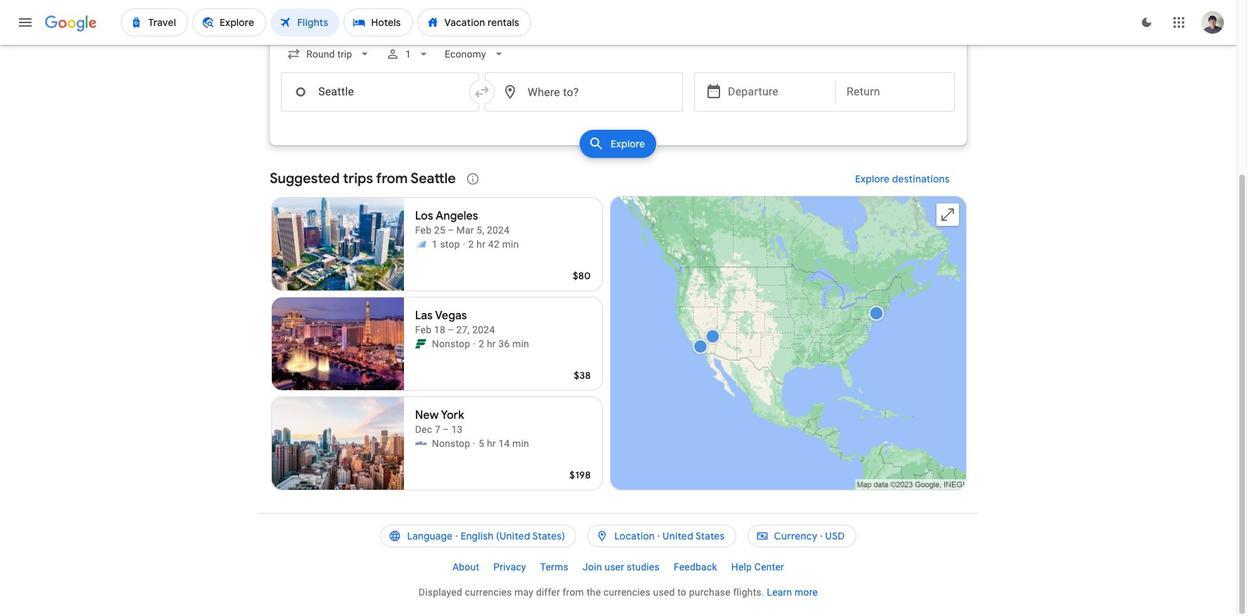 Task type: locate. For each thing, give the bounding box(es) containing it.
join user studies
[[583, 562, 660, 573]]

learn more link
[[767, 587, 818, 599]]

privacy
[[493, 562, 526, 573]]

hr for las vegas
[[487, 339, 496, 350]]

0 vertical spatial explore
[[611, 138, 645, 150]]

about
[[452, 562, 479, 573]]

Where to? text field
[[485, 72, 683, 112]]

los angeles feb 25 – mar 5, 2024
[[415, 209, 510, 236]]

hr
[[477, 239, 486, 250], [487, 339, 496, 350], [487, 438, 496, 450]]

1 vertical spatial feb
[[415, 325, 432, 336]]

to
[[677, 587, 687, 599]]

25 – mar
[[434, 225, 474, 236]]

1 vertical spatial 2
[[479, 339, 484, 350]]

 image
[[473, 337, 476, 351]]

0 horizontal spatial from
[[376, 170, 408, 188]]

2 vertical spatial min
[[512, 438, 529, 450]]

explore left destinations
[[855, 173, 890, 185]]

2 for los angeles
[[468, 239, 474, 250]]

min for york
[[512, 438, 529, 450]]

198 US dollars text field
[[570, 469, 591, 482]]

may
[[514, 587, 533, 599]]

0 horizontal spatial currencies
[[465, 587, 512, 599]]

frontier image
[[415, 339, 426, 350]]

0 horizontal spatial 2
[[468, 239, 474, 250]]

min right 14
[[512, 438, 529, 450]]

 image left 5
[[473, 437, 476, 451]]

2024 up the 2 hr 36 min
[[472, 325, 495, 336]]

$38
[[574, 370, 591, 382]]

0 horizontal spatial  image
[[463, 237, 466, 252]]

 image for los angeles
[[463, 237, 466, 252]]

 image right stop
[[463, 237, 466, 252]]

learn
[[767, 587, 792, 599]]

1 vertical spatial explore
[[855, 173, 890, 185]]

from left the
[[563, 587, 584, 599]]

1 vertical spatial min
[[512, 339, 529, 350]]

2 feb from the top
[[415, 325, 432, 336]]

feedback link
[[667, 556, 724, 579]]

currencies down privacy link
[[465, 587, 512, 599]]

0 vertical spatial nonstop
[[432, 339, 470, 350]]

None field
[[281, 41, 378, 67], [439, 41, 512, 67], [281, 41, 378, 67], [439, 41, 512, 67]]

min right 42 in the top of the page
[[502, 239, 519, 250]]

(united
[[496, 530, 530, 543]]

explore
[[611, 138, 645, 150], [855, 173, 890, 185]]

feb down las
[[415, 325, 432, 336]]

feb inside los angeles feb 25 – mar 5, 2024
[[415, 225, 432, 236]]

explore for explore
[[611, 138, 645, 150]]

1 vertical spatial  image
[[473, 437, 476, 451]]

1 vertical spatial 1
[[432, 239, 438, 250]]

0 vertical spatial  image
[[463, 237, 466, 252]]

explore inside flight search field
[[611, 138, 645, 150]]

42
[[488, 239, 500, 250]]

york
[[441, 409, 464, 423]]

from right trips
[[376, 170, 408, 188]]

0 vertical spatial hr
[[477, 239, 486, 250]]

feb
[[415, 225, 432, 236], [415, 325, 432, 336]]

hr left 42 in the top of the page
[[477, 239, 486, 250]]

None text field
[[281, 72, 479, 112]]

0 vertical spatial 1
[[406, 48, 411, 60]]

language
[[407, 530, 453, 543]]

0 vertical spatial feb
[[415, 225, 432, 236]]

used
[[653, 587, 675, 599]]

angeles
[[436, 209, 478, 223]]

nonstop
[[432, 339, 470, 350], [432, 438, 470, 450]]

2024
[[487, 225, 510, 236], [472, 325, 495, 336]]

1 vertical spatial nonstop
[[432, 438, 470, 450]]

purchase
[[689, 587, 731, 599]]

min
[[502, 239, 519, 250], [512, 339, 529, 350], [512, 438, 529, 450]]

user
[[605, 562, 624, 573]]

0 vertical spatial 2024
[[487, 225, 510, 236]]

1 horizontal spatial  image
[[473, 437, 476, 451]]

feb down los
[[415, 225, 432, 236]]

currencies
[[465, 587, 512, 599], [604, 587, 651, 599]]

2 vertical spatial hr
[[487, 438, 496, 450]]

hr right 5
[[487, 438, 496, 450]]

2 left 36
[[479, 339, 484, 350]]

14
[[498, 438, 510, 450]]

2 hr 36 min
[[479, 339, 529, 350]]

explore destinations
[[855, 173, 950, 185]]

1 vertical spatial 2024
[[472, 325, 495, 336]]

las vegas feb 18 – 27, 2024
[[415, 309, 495, 336]]

0 horizontal spatial 1
[[406, 48, 411, 60]]

1 horizontal spatial from
[[563, 587, 584, 599]]

0 vertical spatial 2
[[468, 239, 474, 250]]

explore down where to? 'text field'
[[611, 138, 645, 150]]

1 nonstop from the top
[[432, 339, 470, 350]]

1
[[406, 48, 411, 60], [432, 239, 438, 250]]

explore inside "suggested trips from seattle" region
[[855, 173, 890, 185]]

studies
[[627, 562, 660, 573]]

1 horizontal spatial explore
[[855, 173, 890, 185]]

1 vertical spatial from
[[563, 587, 584, 599]]

nonstop down 7 – 13
[[432, 438, 470, 450]]

english (united states)
[[460, 530, 565, 543]]

 image
[[463, 237, 466, 252], [473, 437, 476, 451]]

vegas
[[435, 309, 467, 323]]

2 currencies from the left
[[604, 587, 651, 599]]

nonstop down the 18 – 27,
[[432, 339, 470, 350]]

2 nonstop from the top
[[432, 438, 470, 450]]

join
[[583, 562, 602, 573]]

0 horizontal spatial explore
[[611, 138, 645, 150]]

english
[[460, 530, 494, 543]]

5
[[479, 438, 484, 450]]

min right 36
[[512, 339, 529, 350]]

Departure text field
[[728, 73, 825, 111]]

0 vertical spatial from
[[376, 170, 408, 188]]

2024 up 42 in the top of the page
[[487, 225, 510, 236]]

states
[[696, 530, 725, 543]]

1 button
[[380, 37, 437, 71]]

new
[[415, 409, 439, 423]]

feb inside las vegas feb 18 – 27, 2024
[[415, 325, 432, 336]]

currencies down 'join user studies'
[[604, 587, 651, 599]]

80 US dollars text field
[[573, 270, 591, 282]]

1 inside "suggested trips from seattle" region
[[432, 239, 438, 250]]

1 horizontal spatial currencies
[[604, 587, 651, 599]]

2 right stop
[[468, 239, 474, 250]]

hr left 36
[[487, 339, 496, 350]]

from
[[376, 170, 408, 188], [563, 587, 584, 599]]

suggested trips from seattle region
[[270, 162, 967, 497]]

1 vertical spatial hr
[[487, 339, 496, 350]]

$80
[[573, 270, 591, 282]]

1 horizontal spatial 2
[[479, 339, 484, 350]]

0 vertical spatial min
[[502, 239, 519, 250]]

los
[[415, 209, 433, 223]]

1 horizontal spatial 1
[[432, 239, 438, 250]]

flights.
[[733, 587, 764, 599]]

1 inside "popup button"
[[406, 48, 411, 60]]

feedback
[[674, 562, 717, 573]]

terms
[[540, 562, 569, 573]]

1 feb from the top
[[415, 225, 432, 236]]

destinations
[[892, 173, 950, 185]]

2 for las vegas
[[479, 339, 484, 350]]

2
[[468, 239, 474, 250], [479, 339, 484, 350]]



Task type: vqa. For each thing, say whether or not it's contained in the screenshot.


Task type: describe. For each thing, give the bounding box(es) containing it.
help center
[[731, 562, 784, 573]]

suggested trips from seattle
[[270, 170, 456, 188]]

about link
[[445, 556, 486, 579]]

suggested
[[270, 170, 340, 188]]

differ
[[536, 587, 560, 599]]

stop
[[440, 239, 460, 250]]

united states
[[663, 530, 725, 543]]

location
[[614, 530, 655, 543]]

min for vegas
[[512, 339, 529, 350]]

displayed
[[419, 587, 462, 599]]

38 US dollars text field
[[574, 370, 591, 382]]

help
[[731, 562, 752, 573]]

Flight search field
[[259, 36, 978, 162]]

nonstop for york
[[432, 438, 470, 450]]

nonstop for vegas
[[432, 339, 470, 350]]

2024 inside los angeles feb 25 – mar 5, 2024
[[487, 225, 510, 236]]

usd
[[825, 530, 845, 543]]

5 hr 14 min
[[479, 438, 529, 450]]

from inside "suggested trips from seattle" region
[[376, 170, 408, 188]]

7 – 13
[[435, 424, 463, 436]]

center
[[755, 562, 784, 573]]

5,
[[477, 225, 484, 236]]

hr for new york
[[487, 438, 496, 450]]

join user studies link
[[576, 556, 667, 579]]

help center link
[[724, 556, 791, 579]]

Return text field
[[847, 73, 944, 111]]

privacy link
[[486, 556, 533, 579]]

seattle
[[411, 170, 456, 188]]

18 – 27,
[[434, 325, 470, 336]]

2024 inside las vegas feb 18 – 27, 2024
[[472, 325, 495, 336]]

terms link
[[533, 556, 576, 579]]

1 stop
[[432, 239, 460, 250]]

united
[[663, 530, 693, 543]]

hr for los angeles
[[477, 239, 486, 250]]

 image for new york
[[473, 437, 476, 451]]

trips
[[343, 170, 373, 188]]

1 currencies from the left
[[465, 587, 512, 599]]

more
[[795, 587, 818, 599]]

36
[[498, 339, 510, 350]]

new york dec 7 – 13
[[415, 409, 464, 436]]

states)
[[532, 530, 565, 543]]

1 for 1
[[406, 48, 411, 60]]

$198
[[570, 469, 591, 482]]

change appearance image
[[1130, 6, 1164, 39]]

currency
[[774, 530, 818, 543]]

las
[[415, 309, 433, 323]]

explore for explore destinations
[[855, 173, 890, 185]]

feb for las
[[415, 325, 432, 336]]

jetblue image
[[415, 438, 426, 450]]

main menu image
[[17, 14, 34, 31]]

displayed currencies may differ from the currencies used to purchase flights. learn more
[[419, 587, 818, 599]]

2 hr 42 min
[[468, 239, 519, 250]]

none text field inside flight search field
[[281, 72, 479, 112]]

explore destinations button
[[838, 162, 967, 196]]

feb for los
[[415, 225, 432, 236]]

explore button
[[580, 130, 657, 158]]

1 for 1 stop
[[432, 239, 438, 250]]

the
[[587, 587, 601, 599]]

dec
[[415, 424, 432, 436]]

spirit and united image
[[415, 239, 426, 250]]

min for angeles
[[502, 239, 519, 250]]



